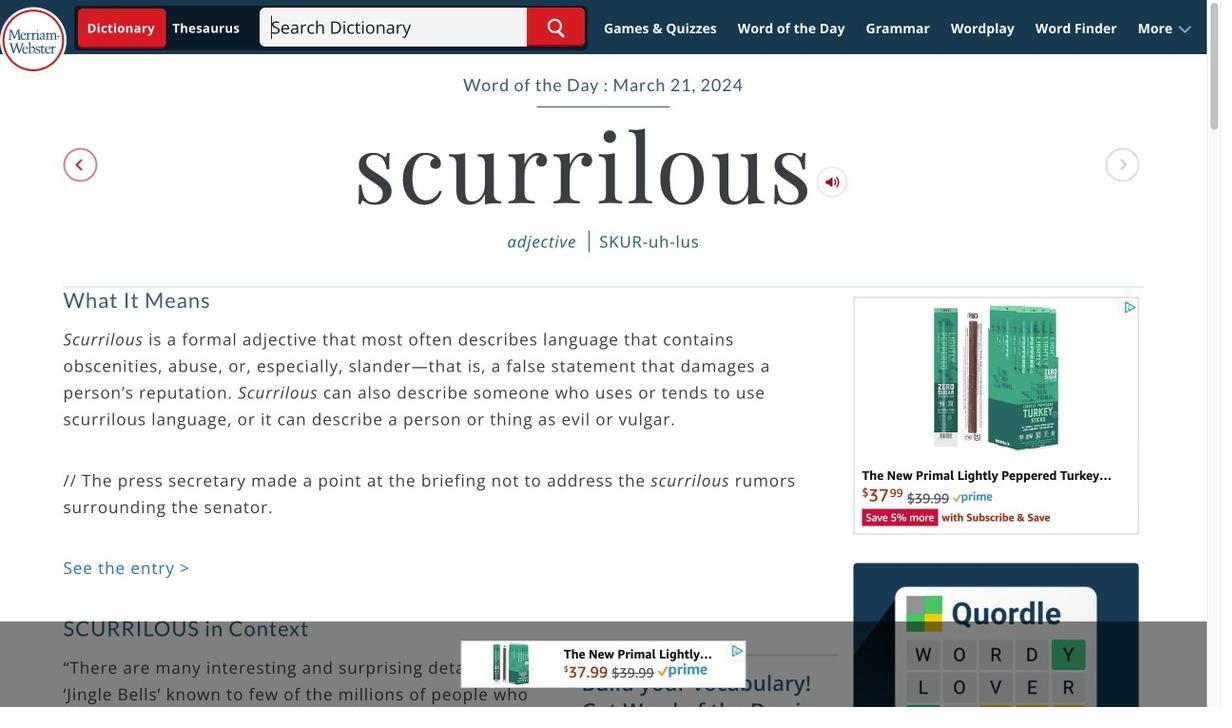 Task type: describe. For each thing, give the bounding box(es) containing it.
Search search field
[[260, 8, 585, 47]]

0 horizontal spatial advertisement element
[[461, 641, 746, 689]]

merriam webster - established 1828 image
[[0, 7, 67, 75]]

search word image
[[547, 18, 565, 38]]

0 vertical spatial advertisement element
[[854, 297, 1139, 535]]



Task type: locate. For each thing, give the bounding box(es) containing it.
1 vertical spatial advertisement element
[[461, 641, 746, 689]]

advertisement element
[[854, 297, 1139, 535], [461, 641, 746, 689]]

toggle search dictionary/thesaurus image
[[78, 9, 166, 49]]

1 horizontal spatial advertisement element
[[854, 297, 1139, 535]]

play quordle: guess all four words in a limited number of tries.  each of your guesses must be a real 5-letter word. image
[[854, 563, 1139, 708]]



Task type: vqa. For each thing, say whether or not it's contained in the screenshot.
Search search box
yes



